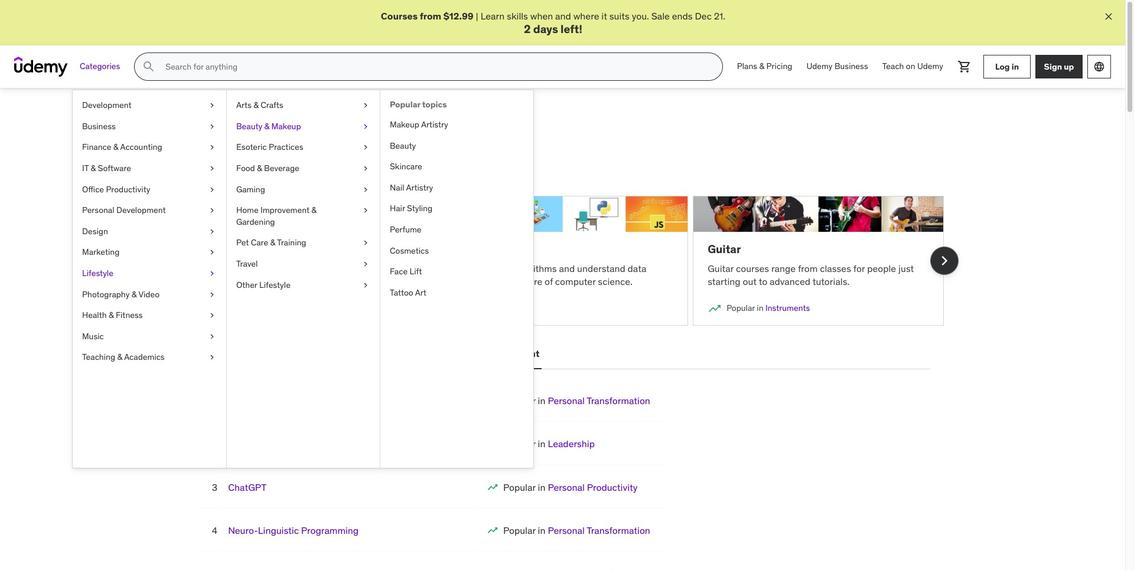 Task type: describe. For each thing, give the bounding box(es) containing it.
Search for anything text field
[[163, 57, 708, 77]]

gaming link
[[227, 179, 380, 200]]

finance & accounting
[[82, 142, 162, 153]]

1 personal transformation link from the top
[[548, 395, 650, 407]]

artistry for makeup artistry
[[421, 119, 448, 130]]

1 popular in personal transformation from the top
[[503, 395, 650, 407]]

use
[[196, 263, 212, 275]]

beverage
[[264, 163, 299, 174]]

where
[[574, 10, 599, 22]]

in right log
[[1012, 61, 1019, 72]]

completely
[[255, 150, 301, 162]]

& for fitness
[[109, 310, 114, 321]]

practices
[[269, 142, 303, 153]]

crafts
[[261, 100, 283, 111]]

courses
[[736, 263, 769, 275]]

xsmall image for home improvement & gardening
[[361, 205, 370, 217]]

popular in image for popular in instruments
[[708, 302, 722, 316]]

udemy business
[[807, 61, 868, 72]]

dec
[[695, 10, 712, 22]]

xsmall image for other lifestyle
[[361, 280, 370, 291]]

makeup artistry link
[[381, 115, 534, 136]]

artistry for nail artistry
[[406, 182, 433, 193]]

out
[[743, 276, 757, 288]]

plans & pricing link
[[730, 53, 800, 81]]

programming
[[301, 525, 359, 537]]

udemy image
[[14, 57, 68, 77]]

the
[[508, 276, 522, 288]]

arts & crafts link
[[227, 95, 380, 116]]

0 horizontal spatial makeup
[[272, 121, 301, 132]]

personal development for personal development "link"
[[82, 205, 166, 216]]

personal inside "link"
[[82, 205, 114, 216]]

chatgpt link
[[228, 482, 267, 494]]

& for academics
[[117, 352, 122, 363]]

0 vertical spatial development
[[82, 100, 132, 111]]

to inside guitar courses range from classes for people just starting out to advanced tutorials.
[[759, 276, 768, 288]]

computers
[[341, 263, 387, 275]]

4
[[212, 525, 218, 537]]

0 horizontal spatial business
[[82, 121, 116, 132]]

beauty & makeup
[[236, 121, 301, 132]]

range
[[772, 263, 796, 275]]

in left instruments
[[757, 303, 764, 314]]

in down popular in leadership
[[538, 482, 546, 494]]

health & fitness
[[82, 310, 143, 321]]

shopping cart with 0 items image
[[958, 60, 972, 74]]

bestselling button
[[195, 340, 251, 369]]

teaching
[[82, 352, 115, 363]]

|
[[476, 10, 478, 22]]

1 vertical spatial and
[[241, 117, 268, 135]]

people
[[868, 263, 896, 275]]

video
[[139, 289, 160, 300]]

beauty for beauty & makeup
[[236, 121, 262, 132]]

business link
[[73, 116, 226, 137]]

ends
[[672, 10, 693, 22]]

it
[[602, 10, 607, 22]]

other lifestyle link
[[227, 275, 380, 296]]

makeup artistry
[[390, 119, 448, 130]]

in left leadership link
[[538, 439, 546, 450]]

styling
[[407, 203, 433, 214]]

xsmall image for esoteric practices
[[361, 142, 370, 154]]

algorithms
[[512, 263, 557, 275]]

popular inside beauty & makeup element
[[390, 99, 420, 110]]

home
[[236, 205, 259, 216]]

office productivity
[[82, 184, 150, 195]]

lifestyle link
[[73, 263, 226, 285]]

to up other lifestyle link
[[304, 263, 313, 275]]

personal development link
[[73, 200, 226, 221]]

popular in image for popular in personal transformation
[[487, 525, 499, 537]]

academics
[[124, 352, 165, 363]]

leadership
[[548, 439, 595, 450]]

development for personal development button at the left bottom
[[479, 348, 540, 360]]

& for pricing
[[760, 61, 765, 72]]

care
[[251, 238, 268, 248]]

learn to build algorithms and understand data structures at the core of computer science. link
[[437, 196, 688, 326]]

xsmall image for beauty & makeup
[[361, 121, 370, 133]]

understand
[[577, 263, 626, 275]]

skills inside courses from $12.99 | learn skills when and where it suits you. sale ends dec 21. 2 days left!
[[507, 10, 528, 22]]

cosmetics
[[390, 246, 429, 256]]

in down the popular in personal productivity
[[538, 525, 546, 537]]

beauty for beauty
[[390, 140, 416, 151]]

in up popular in leadership
[[538, 395, 546, 407]]

learn something completely new or improve your existing skills
[[181, 150, 447, 162]]

machine learning
[[196, 242, 291, 257]]

& for makeup
[[264, 121, 270, 132]]

food & beverage link
[[227, 158, 380, 179]]

lift
[[410, 267, 422, 277]]

& for software
[[91, 163, 96, 174]]

other lifestyle
[[236, 280, 291, 290]]

popular in instruments
[[727, 303, 810, 314]]

teaching & academics
[[82, 352, 165, 363]]

days
[[533, 22, 558, 36]]

xsmall image for arts & crafts
[[361, 100, 370, 112]]

pet
[[236, 238, 249, 248]]

xsmall image for gaming
[[361, 184, 370, 196]]

1 transformation from the top
[[587, 395, 650, 407]]

photography & video link
[[73, 285, 226, 306]]

tattoo art
[[390, 288, 426, 298]]

health
[[82, 310, 107, 321]]

at
[[497, 276, 506, 288]]

tattoo art link
[[381, 283, 534, 304]]

2 cell from the top
[[503, 439, 595, 450]]

$12.99
[[444, 10, 474, 22]]

from inside the use statistical probability to teach computers how to learn from data.
[[219, 276, 239, 288]]

learn inside courses from $12.99 | learn skills when and where it suits you. sale ends dec 21. 2 days left!
[[481, 10, 505, 22]]

photography & video
[[82, 289, 160, 300]]

for
[[854, 263, 865, 275]]

popular in personal productivity
[[503, 482, 638, 494]]

face lift
[[390, 267, 422, 277]]

linguistic
[[258, 525, 299, 537]]

something
[[207, 150, 252, 162]]

home improvement & gardening link
[[227, 200, 380, 233]]

xsmall image for office productivity
[[207, 184, 217, 196]]

3 cell from the top
[[503, 482, 638, 494]]

popular topics
[[390, 99, 447, 110]]

teaching & academics link
[[73, 348, 226, 369]]

neuro-linguistic programming link
[[228, 525, 359, 537]]

esoteric
[[236, 142, 267, 153]]

left!
[[561, 22, 583, 36]]

lifestyle inside lifestyle link
[[82, 268, 113, 279]]

beauty link
[[381, 136, 534, 157]]

0 vertical spatial business
[[835, 61, 868, 72]]

hair styling link
[[381, 199, 534, 220]]

popular in image
[[196, 302, 210, 316]]

2 personal transformation link from the top
[[548, 525, 650, 537]]

plans
[[737, 61, 758, 72]]

food & beverage
[[236, 163, 299, 174]]

personal development button
[[435, 340, 542, 369]]

carousel element
[[181, 182, 959, 340]]

1 vertical spatial productivity
[[587, 482, 638, 494]]

log in
[[996, 61, 1019, 72]]

science.
[[598, 276, 633, 288]]



Task type: vqa. For each thing, say whether or not it's contained in the screenshot.
Show
no



Task type: locate. For each thing, give the bounding box(es) containing it.
1 horizontal spatial lifestyle
[[259, 280, 291, 290]]

2 transformation from the top
[[587, 525, 650, 537]]

xsmall image inside development link
[[207, 100, 217, 112]]

learn for learn something completely new or improve your existing skills
[[181, 150, 205, 162]]

new
[[303, 150, 321, 162]]

leadership link
[[548, 439, 595, 450]]

artistry up styling
[[406, 182, 433, 193]]

21.
[[714, 10, 726, 22]]

0 vertical spatial popular in personal transformation
[[503, 395, 650, 407]]

data.
[[241, 276, 262, 288]]

1 vertical spatial transformation
[[587, 525, 650, 537]]

2 vertical spatial and
[[559, 263, 575, 275]]

accounting
[[120, 142, 162, 153]]

topics up makeup artistry on the top left
[[422, 99, 447, 110]]

beauty & makeup element
[[380, 91, 534, 469]]

2 udemy from the left
[[918, 61, 944, 72]]

hair
[[390, 203, 405, 214]]

1 horizontal spatial learn
[[452, 263, 476, 275]]

1 vertical spatial personal transformation link
[[548, 525, 650, 537]]

personal development for personal development button at the left bottom
[[438, 348, 540, 360]]

1 cell from the top
[[503, 395, 650, 407]]

xsmall image inside pet care & training link
[[361, 238, 370, 249]]

and up left! at the top of the page
[[555, 10, 571, 22]]

0 vertical spatial topics
[[422, 99, 447, 110]]

tutorials.
[[813, 276, 850, 288]]

plans & pricing
[[737, 61, 793, 72]]

xsmall image inside business link
[[207, 121, 217, 133]]

makeup down popular topics
[[390, 119, 419, 130]]

0 vertical spatial artistry
[[421, 119, 448, 130]]

xsmall image inside gaming link
[[361, 184, 370, 196]]

popular in image for popular in personal productivity
[[487, 482, 499, 494]]

topics inside beauty & makeup element
[[422, 99, 447, 110]]

learn right |
[[481, 10, 505, 22]]

xsmall image for music
[[207, 331, 217, 343]]

1 vertical spatial from
[[798, 263, 818, 275]]

1 horizontal spatial productivity
[[587, 482, 638, 494]]

0 horizontal spatial productivity
[[106, 184, 150, 195]]

development inside "link"
[[116, 205, 166, 216]]

skincare link
[[381, 157, 534, 178]]

0 vertical spatial productivity
[[106, 184, 150, 195]]

udemy business link
[[800, 53, 876, 81]]

design link
[[73, 221, 226, 242]]

1 horizontal spatial personal development
[[438, 348, 540, 360]]

0 horizontal spatial lifestyle
[[82, 268, 113, 279]]

xsmall image for teaching & academics
[[207, 352, 217, 364]]

personal
[[82, 205, 114, 216], [438, 348, 477, 360], [548, 395, 585, 407], [548, 482, 585, 494], [548, 525, 585, 537]]

xsmall image for business
[[207, 121, 217, 133]]

submit search image
[[142, 60, 156, 74]]

lifestyle
[[82, 268, 113, 279], [259, 280, 291, 290]]

0 vertical spatial popular in image
[[708, 302, 722, 316]]

and inside courses from $12.99 | learn skills when and where it suits you. sale ends dec 21. 2 days left!
[[555, 10, 571, 22]]

2 horizontal spatial learn
[[481, 10, 505, 22]]

business left teach
[[835, 61, 868, 72]]

learn up structures
[[452, 263, 476, 275]]

food
[[236, 163, 255, 174]]

to
[[304, 263, 313, 275], [408, 263, 417, 275], [478, 263, 487, 275], [759, 276, 768, 288]]

learning
[[244, 242, 291, 257]]

0 vertical spatial learn
[[481, 10, 505, 22]]

in
[[1012, 61, 1019, 72], [245, 303, 252, 314], [757, 303, 764, 314], [538, 395, 546, 407], [538, 439, 546, 450], [538, 482, 546, 494], [538, 525, 546, 537]]

xsmall image for development
[[207, 100, 217, 112]]

xsmall image for design
[[207, 226, 217, 238]]

1 vertical spatial popular in personal transformation
[[503, 525, 650, 537]]

1 vertical spatial business
[[82, 121, 116, 132]]

personal transformation link up leadership
[[548, 395, 650, 407]]

from inside guitar courses range from classes for people just starting out to advanced tutorials.
[[798, 263, 818, 275]]

0 vertical spatial personal transformation link
[[548, 395, 650, 407]]

0 horizontal spatial beauty
[[236, 121, 262, 132]]

xsmall image inside it & software link
[[207, 163, 217, 175]]

xsmall image inside photography & video link
[[207, 289, 217, 301]]

beauty up skincare
[[390, 140, 416, 151]]

1 vertical spatial learn
[[181, 150, 205, 162]]

statistical
[[215, 263, 255, 275]]

arts & crafts
[[236, 100, 283, 111]]

to right out
[[759, 276, 768, 288]]

0 horizontal spatial topics
[[335, 117, 378, 135]]

nail artistry
[[390, 182, 433, 193]]

1 vertical spatial topics
[[335, 117, 378, 135]]

teach
[[883, 61, 904, 72]]

topics up improve
[[335, 117, 378, 135]]

face
[[390, 267, 408, 277]]

2 vertical spatial popular in image
[[487, 525, 499, 537]]

xsmall image
[[361, 100, 370, 112], [361, 142, 370, 154], [361, 163, 370, 175], [207, 184, 217, 196], [207, 226, 217, 238], [207, 268, 217, 280], [207, 310, 217, 322]]

face lift link
[[381, 262, 534, 283]]

xsmall image for health & fitness
[[207, 310, 217, 322]]

just
[[899, 263, 914, 275]]

1 vertical spatial artistry
[[406, 182, 433, 193]]

next image
[[935, 252, 954, 271]]

finance
[[82, 142, 111, 153]]

& right the care
[[270, 238, 275, 248]]

xsmall image inside music link
[[207, 331, 217, 343]]

& for video
[[132, 289, 137, 300]]

beauty up esoteric
[[236, 121, 262, 132]]

xsmall image inside other lifestyle link
[[361, 280, 370, 291]]

design
[[82, 226, 108, 237]]

2 horizontal spatial from
[[798, 263, 818, 275]]

xsmall image up the machine
[[207, 226, 217, 238]]

and down arts & crafts
[[241, 117, 268, 135]]

photography
[[82, 289, 130, 300]]

from inside courses from $12.99 | learn skills when and where it suits you. sale ends dec 21. 2 days left!
[[420, 10, 441, 22]]

xsmall image for travel
[[361, 259, 370, 270]]

& right it
[[91, 163, 96, 174]]

& for beverage
[[257, 163, 262, 174]]

xsmall image inside beauty & makeup link
[[361, 121, 370, 133]]

5 cell from the top
[[503, 569, 650, 572]]

training
[[277, 238, 306, 248]]

1 vertical spatial lifestyle
[[259, 280, 291, 290]]

0 vertical spatial and
[[555, 10, 571, 22]]

lifestyle down probability
[[259, 280, 291, 290]]

& for crafts
[[254, 100, 259, 111]]

gardening
[[236, 217, 275, 227]]

pet care & training
[[236, 238, 306, 248]]

health & fitness link
[[73, 306, 226, 327]]

to right face
[[408, 263, 417, 275]]

finance & accounting link
[[73, 137, 226, 158]]

to inside learn to build algorithms and understand data structures at the core of computer science.
[[478, 263, 487, 275]]

neuro-
[[228, 525, 258, 537]]

xsmall image left hair
[[361, 205, 370, 217]]

it
[[82, 163, 89, 174]]

1 horizontal spatial udemy
[[918, 61, 944, 72]]

1 vertical spatial skills
[[425, 150, 447, 162]]

in down other on the left of page
[[245, 303, 252, 314]]

xsmall image down the machine
[[207, 268, 217, 280]]

0 vertical spatial skills
[[507, 10, 528, 22]]

& inside 'home improvement & gardening'
[[312, 205, 317, 216]]

0 vertical spatial personal development
[[82, 205, 166, 216]]

log
[[996, 61, 1010, 72]]

choose a language image
[[1094, 61, 1106, 73]]

1 vertical spatial popular in image
[[487, 482, 499, 494]]

0 horizontal spatial personal development
[[82, 205, 166, 216]]

xsmall image for it & software
[[207, 163, 217, 175]]

0 vertical spatial lifestyle
[[82, 268, 113, 279]]

xsmall image inside design link
[[207, 226, 217, 238]]

0 vertical spatial transformation
[[587, 395, 650, 407]]

xsmall image left esoteric
[[207, 142, 217, 154]]

gaming
[[236, 184, 265, 195]]

skills right 'existing'
[[425, 150, 447, 162]]

personal development inside button
[[438, 348, 540, 360]]

0 horizontal spatial from
[[219, 276, 239, 288]]

0 horizontal spatial udemy
[[807, 61, 833, 72]]

xsmall image down popular in icon
[[207, 352, 217, 364]]

chatgpt
[[228, 482, 267, 494]]

development inside button
[[479, 348, 540, 360]]

& up esoteric practices
[[264, 121, 270, 132]]

makeup up practices
[[272, 121, 301, 132]]

1 horizontal spatial beauty
[[390, 140, 416, 151]]

2
[[524, 22, 531, 36]]

of
[[545, 276, 553, 288]]

personal development
[[82, 205, 166, 216], [438, 348, 540, 360]]

3
[[212, 482, 218, 494]]

development for personal development "link"
[[116, 205, 166, 216]]

art
[[415, 288, 426, 298]]

artistry down popular topics
[[421, 119, 448, 130]]

4 cell from the top
[[503, 525, 650, 537]]

0 vertical spatial from
[[420, 10, 441, 22]]

xsmall image up bestselling
[[207, 331, 217, 343]]

xsmall image inside travel link
[[361, 259, 370, 270]]

1 horizontal spatial skills
[[507, 10, 528, 22]]

close image
[[1103, 11, 1115, 22]]

xsmall image for food & beverage
[[361, 163, 370, 175]]

popular in personal transformation down the popular in personal productivity
[[503, 525, 650, 537]]

learn to build algorithms and understand data structures at the core of computer science.
[[452, 263, 647, 288]]

lifestyle inside other lifestyle link
[[259, 280, 291, 290]]

advanced
[[770, 276, 811, 288]]

topics
[[422, 99, 447, 110], [335, 117, 378, 135]]

udemy right on
[[918, 61, 944, 72]]

from down statistical
[[219, 276, 239, 288]]

personal transformation link
[[548, 395, 650, 407], [548, 525, 650, 537]]

2 guitar from the top
[[708, 263, 734, 275]]

xsmall image for photography & video
[[207, 289, 217, 301]]

instruments
[[766, 303, 810, 314]]

0 horizontal spatial skills
[[425, 150, 447, 162]]

xsmall image inside marketing link
[[207, 247, 217, 259]]

xsmall image down your
[[361, 163, 370, 175]]

skincare
[[390, 161, 422, 172]]

2 vertical spatial development
[[479, 348, 540, 360]]

0 vertical spatial guitar
[[708, 242, 741, 257]]

data
[[628, 263, 647, 275]]

how
[[389, 263, 406, 275]]

1 vertical spatial personal development
[[438, 348, 540, 360]]

lifestyle down marketing
[[82, 268, 113, 279]]

2 vertical spatial learn
[[452, 263, 476, 275]]

& right arts
[[254, 100, 259, 111]]

personal transformation link down "personal productivity" link
[[548, 525, 650, 537]]

learn for learn to build algorithms and understand data structures at the core of computer science.
[[452, 263, 476, 275]]

xsmall image inside personal development "link"
[[207, 205, 217, 217]]

xsmall image up your
[[361, 121, 370, 133]]

1 horizontal spatial business
[[835, 61, 868, 72]]

1 vertical spatial development
[[116, 205, 166, 216]]

popular in personal transformation up leadership link
[[503, 395, 650, 407]]

xsmall image inside the health & fitness link
[[207, 310, 217, 322]]

from left $12.99
[[420, 10, 441, 22]]

1 horizontal spatial topics
[[422, 99, 447, 110]]

xsmall image right the "or"
[[361, 142, 370, 154]]

from up advanced
[[798, 263, 818, 275]]

personal development inside "link"
[[82, 205, 166, 216]]

popular in image
[[708, 302, 722, 316], [487, 482, 499, 494], [487, 525, 499, 537]]

popular in
[[215, 303, 252, 314]]

learn inside learn to build algorithms and understand data structures at the core of computer science.
[[452, 263, 476, 275]]

music link
[[73, 327, 226, 348]]

& right health
[[109, 310, 114, 321]]

1 horizontal spatial from
[[420, 10, 441, 22]]

xsmall image for finance & accounting
[[207, 142, 217, 154]]

xsmall image inside lifestyle link
[[207, 268, 217, 280]]

xsmall image inside esoteric practices link
[[361, 142, 370, 154]]

use statistical probability to teach computers how to learn from data.
[[196, 263, 417, 288]]

xsmall image for personal development
[[207, 205, 217, 217]]

xsmall image down "something"
[[207, 184, 217, 196]]

xsmall image
[[207, 100, 217, 112], [207, 121, 217, 133], [361, 121, 370, 133], [207, 142, 217, 154], [207, 163, 217, 175], [361, 184, 370, 196], [207, 205, 217, 217], [361, 205, 370, 217], [361, 238, 370, 249], [207, 247, 217, 259], [361, 259, 370, 270], [361, 280, 370, 291], [207, 289, 217, 301], [207, 331, 217, 343], [207, 352, 217, 364]]

music
[[82, 331, 104, 342]]

& right finance
[[113, 142, 118, 153]]

structures
[[452, 276, 495, 288]]

xsmall image inside food & beverage link
[[361, 163, 370, 175]]

xsmall image for pet care & training
[[361, 238, 370, 249]]

teach on udemy
[[883, 61, 944, 72]]

business up finance
[[82, 121, 116, 132]]

xsmall image inside the office productivity link
[[207, 184, 217, 196]]

xsmall image up use
[[207, 247, 217, 259]]

guitar for guitar
[[708, 242, 741, 257]]

xsmall image left the how
[[361, 259, 370, 270]]

and
[[555, 10, 571, 22], [241, 117, 268, 135], [559, 263, 575, 275]]

& left video
[[132, 289, 137, 300]]

xsmall image left the home
[[207, 205, 217, 217]]

xsmall image inside arts & crafts link
[[361, 100, 370, 112]]

1 horizontal spatial makeup
[[390, 119, 419, 130]]

to up structures
[[478, 263, 487, 275]]

esoteric practices
[[236, 142, 303, 153]]

nail artistry link
[[381, 178, 534, 199]]

and inside learn to build algorithms and understand data structures at the core of computer science.
[[559, 263, 575, 275]]

nail
[[390, 182, 404, 193]]

0 vertical spatial beauty
[[236, 121, 262, 132]]

xsmall image up your
[[361, 100, 370, 112]]

teach on udemy link
[[876, 53, 951, 81]]

log in link
[[984, 55, 1031, 79]]

popular in image inside the carousel element
[[708, 302, 722, 316]]

xsmall image for lifestyle
[[207, 268, 217, 280]]

cell
[[503, 395, 650, 407], [503, 439, 595, 450], [503, 482, 638, 494], [503, 525, 650, 537], [503, 569, 650, 572]]

marketing link
[[73, 242, 226, 263]]

xsmall image up "something"
[[207, 121, 217, 133]]

office productivity link
[[73, 179, 226, 200]]

suits
[[610, 10, 630, 22]]

2 vertical spatial from
[[219, 276, 239, 288]]

personal inside button
[[438, 348, 477, 360]]

udemy right pricing
[[807, 61, 833, 72]]

2 popular in personal transformation from the top
[[503, 525, 650, 537]]

xsmall image inside home improvement & gardening link
[[361, 205, 370, 217]]

1 vertical spatial beauty
[[390, 140, 416, 151]]

& right the plans
[[760, 61, 765, 72]]

it & software
[[82, 163, 131, 174]]

popular in personal transformation
[[503, 395, 650, 407], [503, 525, 650, 537]]

xsmall image down learn
[[207, 289, 217, 301]]

xsmall image up computers on the left top of the page
[[361, 238, 370, 249]]

guitar for guitar courses range from classes for people just starting out to advanced tutorials.
[[708, 263, 734, 275]]

xsmall image for marketing
[[207, 247, 217, 259]]

development
[[82, 100, 132, 111], [116, 205, 166, 216], [479, 348, 540, 360]]

improve
[[334, 150, 367, 162]]

1 vertical spatial guitar
[[708, 263, 734, 275]]

office
[[82, 184, 104, 195]]

learn left "something"
[[181, 150, 205, 162]]

xsmall image inside finance & accounting link
[[207, 142, 217, 154]]

guitar
[[708, 242, 741, 257], [708, 263, 734, 275]]

and up computer
[[559, 263, 575, 275]]

guitar inside guitar courses range from classes for people just starting out to advanced tutorials.
[[708, 263, 734, 275]]

home improvement & gardening
[[236, 205, 317, 227]]

perfume
[[390, 225, 422, 235]]

development link
[[73, 95, 226, 116]]

1 udemy from the left
[[807, 61, 833, 72]]

xsmall image inside teaching & academics link
[[207, 352, 217, 364]]

probability
[[258, 263, 302, 275]]

& right teaching at the bottom left of the page
[[117, 352, 122, 363]]

xsmall image down "something"
[[207, 163, 217, 175]]

xsmall image down computers on the left top of the page
[[361, 280, 370, 291]]

& right food
[[257, 163, 262, 174]]

xsmall image left nail
[[361, 184, 370, 196]]

0 horizontal spatial learn
[[181, 150, 205, 162]]

xsmall image down learn
[[207, 310, 217, 322]]

xsmall image left arts
[[207, 100, 217, 112]]

& for accounting
[[113, 142, 118, 153]]

1 guitar from the top
[[708, 242, 741, 257]]

marketing
[[82, 247, 120, 258]]

categories
[[80, 61, 120, 72]]

& down gaming link
[[312, 205, 317, 216]]

skills up 2
[[507, 10, 528, 22]]



